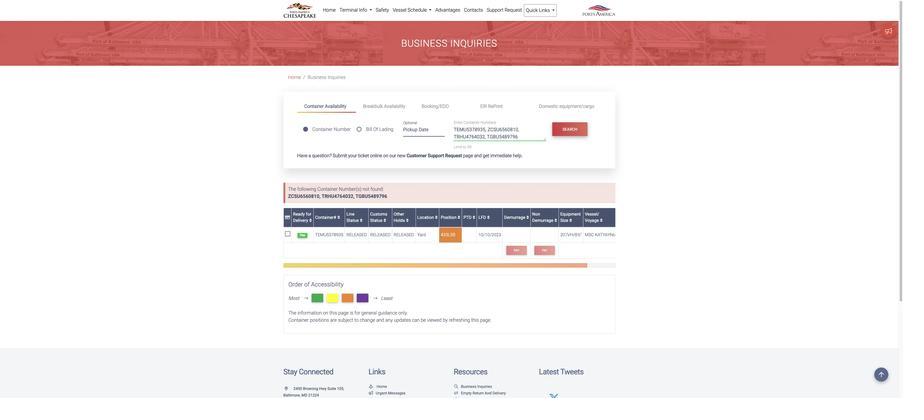 Task type: locate. For each thing, give the bounding box(es) containing it.
1 vertical spatial to
[[354, 317, 359, 323]]

schedule
[[408, 7, 427, 13]]

sort image inside container# link
[[337, 215, 340, 219]]

home link
[[321, 4, 338, 16], [288, 75, 301, 80], [369, 384, 387, 389]]

0 vertical spatial this
[[329, 310, 337, 316]]

1 vertical spatial home link
[[288, 75, 301, 80]]

on left "our"
[[383, 153, 388, 159]]

0 vertical spatial on
[[383, 153, 388, 159]]

submit
[[333, 153, 347, 159]]

eir
[[480, 103, 487, 109]]

order
[[288, 281, 303, 288]]

2 horizontal spatial home link
[[369, 384, 387, 389]]

status down the customs
[[370, 218, 382, 223]]

1 vertical spatial support
[[428, 153, 444, 159]]

container up trhu4764032,
[[317, 186, 338, 192]]

credit card image
[[285, 215, 290, 219]]

2 vertical spatial home
[[377, 384, 387, 389]]

1 status from the left
[[347, 218, 359, 223]]

on inside the information on this page is for general guidance only. container positions are subject to change and any updates can be viewed by refreshing this page.
[[323, 310, 328, 316]]

reprint
[[488, 103, 503, 109]]

a
[[308, 153, 311, 159]]

1 horizontal spatial released
[[370, 232, 391, 237]]

accessibility
[[311, 281, 344, 288]]

0 vertical spatial delivery
[[293, 218, 308, 223]]

ticket
[[358, 153, 369, 159]]

0 horizontal spatial this
[[329, 310, 337, 316]]

business inquiries
[[401, 38, 497, 49], [308, 75, 346, 80], [461, 384, 492, 389]]

the inside the information on this page is for general guidance only. container positions are subject to change and any updates can be viewed by refreshing this page.
[[288, 310, 296, 316]]

home for the left home link
[[288, 75, 301, 80]]

for right ready
[[306, 212, 311, 217]]

0 horizontal spatial demurrage
[[504, 215, 526, 220]]

home link for urgent messages link
[[369, 384, 387, 389]]

equipment size
[[560, 212, 581, 223]]

0 horizontal spatial to
[[354, 317, 359, 323]]

1 horizontal spatial support
[[487, 7, 504, 13]]

the for the following container number(s) not found: zcsu6560810, trhu4764032, tgbu5489796
[[288, 186, 296, 192]]

sort image
[[458, 215, 460, 219], [487, 215, 490, 219], [526, 215, 529, 219], [360, 218, 363, 223], [383, 218, 386, 223], [406, 218, 409, 223]]

the up zcsu6560810,
[[288, 186, 296, 192]]

and left get
[[474, 153, 482, 159]]

stay connected
[[283, 367, 333, 376]]

for right is
[[354, 310, 360, 316]]

1 horizontal spatial request
[[505, 7, 522, 13]]

1 horizontal spatial to
[[463, 145, 466, 149]]

2 vertical spatial business
[[461, 384, 476, 389]]

0 horizontal spatial page
[[338, 310, 349, 316]]

page up subject
[[338, 310, 349, 316]]

container# link
[[315, 215, 340, 220]]

domestic equipment/cargo link
[[532, 101, 602, 112]]

availability up container number
[[325, 103, 346, 109]]

for inside the information on this page is for general guidance only. container positions are subject to change and any updates can be viewed by refreshing this page.
[[354, 310, 360, 316]]

online
[[370, 153, 382, 159]]

any
[[385, 317, 393, 323]]

sort image left container#
[[309, 218, 312, 223]]

4 mt from the left
[[359, 294, 366, 301]]

links up anchor icon
[[369, 367, 385, 376]]

1 vertical spatial business
[[308, 75, 327, 80]]

0 vertical spatial for
[[306, 212, 311, 217]]

position
[[441, 215, 458, 220]]

broening
[[303, 386, 318, 391]]

1 horizontal spatial and
[[474, 153, 482, 159]]

and inside the information on this page is for general guidance only. container positions are subject to change and any updates can be viewed by refreshing this page.
[[376, 317, 384, 323]]

empty return and delivery link
[[454, 391, 506, 395]]

1 horizontal spatial status
[[370, 218, 382, 223]]

voyage
[[585, 218, 599, 223]]

2 status from the left
[[370, 218, 382, 223]]

1 vertical spatial inquiries
[[328, 75, 346, 80]]

availability right breakbulk
[[384, 103, 405, 109]]

latest
[[539, 367, 559, 376]]

1 horizontal spatial on
[[383, 153, 388, 159]]

1 vertical spatial home
[[288, 75, 301, 80]]

links right quick
[[539, 7, 550, 13]]

delivery inside ready for delivery
[[293, 218, 308, 223]]

sort image down the customs
[[383, 218, 386, 223]]

vessel schedule link
[[391, 4, 434, 16]]

1 vertical spatial and
[[376, 317, 384, 323]]

demurrage down non
[[532, 218, 553, 223]]

numbers
[[481, 120, 496, 125]]

1 vertical spatial on
[[323, 310, 328, 316]]

released
[[347, 232, 367, 237], [370, 232, 391, 237], [394, 232, 414, 237]]

1 horizontal spatial links
[[539, 7, 550, 13]]

0 vertical spatial business
[[401, 38, 448, 49]]

status inside customs status
[[370, 218, 382, 223]]

2 horizontal spatial home
[[377, 384, 387, 389]]

booking/edo link
[[414, 101, 473, 112]]

safety link
[[374, 4, 391, 16]]

2 availability from the left
[[384, 103, 405, 109]]

domestic equipment/cargo
[[539, 103, 594, 109]]

request down limit
[[445, 153, 462, 159]]

0 vertical spatial links
[[539, 7, 550, 13]]

to left 50
[[463, 145, 466, 149]]

connected
[[299, 367, 333, 376]]

quick links
[[526, 7, 551, 13]]

and
[[474, 153, 482, 159], [376, 317, 384, 323]]

to right subject
[[354, 317, 359, 323]]

sort image up 10/10/2023
[[487, 215, 490, 219]]

1 vertical spatial for
[[354, 310, 360, 316]]

2 vertical spatial home link
[[369, 384, 387, 389]]

updates
[[394, 317, 411, 323]]

mt right long arrow right image
[[314, 294, 321, 301]]

customer support request link
[[407, 153, 462, 159]]

2 horizontal spatial released
[[394, 232, 414, 237]]

limit to 50
[[454, 145, 472, 149]]

0 vertical spatial home link
[[321, 4, 338, 16]]

delivery
[[293, 218, 308, 223], [492, 391, 506, 395]]

the
[[288, 186, 296, 192], [288, 310, 296, 316]]

request left quick
[[505, 7, 522, 13]]

have
[[297, 153, 307, 159]]

delivery down ready
[[293, 218, 308, 223]]

anchor image
[[369, 385, 373, 389]]

this left page.
[[471, 317, 479, 323]]

support right customer
[[428, 153, 444, 159]]

availability for container availability
[[325, 103, 346, 109]]

mt down "accessibility"
[[329, 294, 336, 301]]

0 horizontal spatial and
[[376, 317, 384, 323]]

enter container numbers
[[454, 120, 496, 125]]

1 horizontal spatial home link
[[321, 4, 338, 16]]

0 horizontal spatial for
[[306, 212, 311, 217]]

0 vertical spatial inquiries
[[450, 38, 497, 49]]

demurrage
[[504, 215, 526, 220], [532, 218, 553, 223]]

ptd link
[[463, 215, 475, 220]]

immediate
[[490, 153, 512, 159]]

non demurrage
[[532, 212, 554, 223]]

availability inside breakbulk availability link
[[384, 103, 405, 109]]

sort image left the "lfd"
[[473, 215, 475, 219]]

0 horizontal spatial links
[[369, 367, 385, 376]]

lfd
[[479, 215, 487, 220]]

sort image
[[337, 215, 340, 219], [435, 215, 438, 219], [473, 215, 475, 219], [309, 218, 312, 223], [554, 218, 557, 223], [569, 218, 572, 223], [600, 218, 603, 223]]

1 vertical spatial page
[[338, 310, 349, 316]]

1 horizontal spatial home
[[323, 7, 336, 13]]

this up are
[[329, 310, 337, 316]]

1 horizontal spatial this
[[471, 317, 479, 323]]

21224
[[308, 393, 319, 397]]

customs status
[[370, 212, 387, 223]]

yes
[[300, 233, 305, 237]]

container down information at the bottom left of the page
[[288, 317, 309, 323]]

vessel schedule
[[393, 7, 428, 13]]

container availability link
[[297, 101, 356, 113]]

0 horizontal spatial support
[[428, 153, 444, 159]]

sort image left the line
[[337, 215, 340, 219]]

resources
[[454, 367, 487, 376]]

1 horizontal spatial availability
[[384, 103, 405, 109]]

released down line status
[[347, 232, 367, 237]]

most
[[288, 295, 299, 301]]

delivery right and
[[492, 391, 506, 395]]

released down holds
[[394, 232, 414, 237]]

10/10/2023
[[479, 232, 501, 237]]

released down customs status
[[370, 232, 391, 237]]

mt left long arrow right icon
[[359, 294, 366, 301]]

0 horizontal spatial home
[[288, 75, 301, 80]]

sort image inside demurrage 'link'
[[526, 215, 529, 219]]

sort image right voyage
[[600, 218, 603, 223]]

20'/vh/8'6"
[[560, 232, 582, 237]]

least
[[381, 295, 392, 301]]

1 availability from the left
[[325, 103, 346, 109]]

availability
[[325, 103, 346, 109], [384, 103, 405, 109]]

sort image left ptd
[[458, 215, 460, 219]]

1 vertical spatial request
[[445, 153, 462, 159]]

0 vertical spatial home
[[323, 7, 336, 13]]

availability inside container availability "link"
[[325, 103, 346, 109]]

1 horizontal spatial delivery
[[492, 391, 506, 395]]

1 horizontal spatial demurrage
[[532, 218, 553, 223]]

2 horizontal spatial business
[[461, 384, 476, 389]]

holds
[[394, 218, 405, 223]]

page
[[463, 153, 473, 159], [338, 310, 349, 316]]

search
[[563, 127, 577, 131]]

page down 50
[[463, 153, 473, 159]]

home for home link corresponding to terminal info "link"
[[323, 7, 336, 13]]

105,
[[337, 386, 344, 391]]

of
[[304, 281, 310, 288]]

stay
[[283, 367, 297, 376]]

info
[[359, 7, 367, 13]]

this
[[329, 310, 337, 316], [471, 317, 479, 323]]

1 mt from the left
[[314, 294, 321, 301]]

container up container number
[[304, 103, 324, 109]]

empty return and delivery
[[461, 391, 506, 395]]

get
[[483, 153, 489, 159]]

1 horizontal spatial for
[[354, 310, 360, 316]]

1 horizontal spatial page
[[463, 153, 473, 159]]

the down most
[[288, 310, 296, 316]]

following
[[297, 186, 316, 192]]

bullhorn image
[[369, 391, 373, 395]]

status down the line
[[347, 218, 359, 223]]

support right contacts
[[487, 7, 504, 13]]

and left any
[[376, 317, 384, 323]]

Enter Container Numbers text field
[[454, 126, 546, 141]]

0 horizontal spatial delivery
[[293, 218, 308, 223]]

0 horizontal spatial released
[[347, 232, 367, 237]]

1 vertical spatial links
[[369, 367, 385, 376]]

on up positions
[[323, 310, 328, 316]]

1 vertical spatial the
[[288, 310, 296, 316]]

the inside the following container number(s) not found: zcsu6560810, trhu4764032, tgbu5489796
[[288, 186, 296, 192]]

sort image inside lfd link
[[487, 215, 490, 219]]

sort image left the "position"
[[435, 215, 438, 219]]

request
[[505, 7, 522, 13], [445, 153, 462, 159]]

0 horizontal spatial availability
[[325, 103, 346, 109]]

0 horizontal spatial status
[[347, 218, 359, 223]]

the for the information on this page is for general guidance only. container positions are subject to change and any updates can be viewed by refreshing this page.
[[288, 310, 296, 316]]

mt up is
[[344, 294, 351, 301]]

0 vertical spatial and
[[474, 153, 482, 159]]

sort image left non
[[526, 215, 529, 219]]

are
[[330, 317, 337, 323]]

1 released from the left
[[347, 232, 367, 237]]

sort image left customs status
[[360, 218, 363, 223]]

availability for breakbulk availability
[[384, 103, 405, 109]]

0 horizontal spatial on
[[323, 310, 328, 316]]

question?
[[312, 153, 332, 159]]

enter
[[454, 120, 463, 125]]

status inside line status
[[347, 218, 359, 223]]

breakbulk availability
[[363, 103, 405, 109]]

exchange image
[[454, 391, 459, 395]]

demurrage left non
[[504, 215, 526, 220]]

1 vertical spatial business inquiries
[[308, 75, 346, 80]]

0 vertical spatial the
[[288, 186, 296, 192]]



Task type: describe. For each thing, give the bounding box(es) containing it.
sort image inside ptd link
[[473, 215, 475, 219]]

trhu4764032,
[[322, 194, 355, 199]]

long arrow right image
[[371, 296, 380, 300]]

page.
[[480, 317, 491, 323]]

support request link
[[485, 4, 524, 16]]

other
[[394, 212, 404, 217]]

container availability
[[304, 103, 346, 109]]

booking/edo
[[422, 103, 449, 109]]

sort image left the size
[[554, 218, 557, 223]]

0 vertical spatial page
[[463, 153, 473, 159]]

Optional text field
[[403, 125, 445, 137]]

2 vertical spatial inquiries
[[477, 384, 492, 389]]

msc
[[585, 232, 594, 237]]

return
[[473, 391, 484, 395]]

2400 broening hwy suite 105, baltimore, md 21224 link
[[283, 386, 344, 397]]

sort image right holds
[[406, 218, 409, 223]]

guidance
[[378, 310, 397, 316]]

2 released from the left
[[370, 232, 391, 237]]

location link
[[417, 215, 438, 220]]

of
[[373, 127, 378, 132]]

terminal
[[340, 7, 358, 13]]

demurrage link
[[504, 215, 529, 220]]

container number
[[312, 127, 351, 132]]

position link
[[441, 215, 460, 220]]

the following container number(s) not found: zcsu6560810, trhu4764032, tgbu5489796
[[288, 186, 387, 199]]

sort image down equipment
[[569, 218, 572, 223]]

0 vertical spatial business inquiries
[[401, 38, 497, 49]]

search image
[[454, 385, 459, 389]]

vessel/ voyage
[[585, 212, 600, 223]]

bill
[[366, 127, 372, 132]]

bill of lading
[[366, 127, 393, 132]]

line status
[[347, 212, 360, 223]]

to inside the information on this page is for general guidance only. container positions are subject to change and any updates can be viewed by refreshing this page.
[[354, 317, 359, 323]]

container inside the following container number(s) not found: zcsu6560810, trhu4764032, tgbu5489796
[[317, 186, 338, 192]]

hwy
[[319, 386, 327, 391]]

new
[[397, 153, 406, 159]]

customer
[[407, 153, 427, 159]]

0 vertical spatial request
[[505, 7, 522, 13]]

latest tweets
[[539, 367, 584, 376]]

positions
[[310, 317, 329, 323]]

location
[[417, 215, 435, 220]]

for inside ready for delivery
[[306, 212, 311, 217]]

general
[[361, 310, 377, 316]]

the information on this page is for general guidance only. container positions are subject to change and any updates can be viewed by refreshing this page.
[[288, 310, 491, 323]]

can
[[412, 317, 420, 323]]

lfd link
[[479, 215, 490, 220]]

0 vertical spatial to
[[463, 145, 466, 149]]

sort image inside location link
[[435, 215, 438, 219]]

go to top image
[[874, 368, 888, 382]]

number(s)
[[339, 186, 361, 192]]

found:
[[371, 186, 384, 192]]

and
[[485, 391, 492, 395]]

demurrage inside the non demurrage
[[532, 218, 553, 223]]

limit
[[454, 145, 462, 149]]

be
[[421, 317, 426, 323]]

katyayni/333r
[[595, 232, 626, 237]]

0 horizontal spatial home link
[[288, 75, 301, 80]]

viewed
[[427, 317, 442, 323]]

2 vertical spatial business inquiries
[[461, 384, 492, 389]]

status for customs
[[370, 218, 382, 223]]

urgent messages link
[[369, 391, 406, 395]]

2400
[[293, 386, 302, 391]]

ready
[[293, 212, 305, 217]]

0 horizontal spatial request
[[445, 153, 462, 159]]

is
[[350, 310, 353, 316]]

0 vertical spatial support
[[487, 7, 504, 13]]

order of accessibility
[[288, 281, 344, 288]]

not
[[363, 186, 369, 192]]

size
[[560, 218, 568, 223]]

1 vertical spatial this
[[471, 317, 479, 323]]

3 mt from the left
[[344, 294, 351, 301]]

0 horizontal spatial business
[[308, 75, 327, 80]]

433l3b
[[441, 232, 455, 237]]

change
[[360, 317, 375, 323]]

our
[[389, 153, 396, 159]]

equipment/cargo
[[559, 103, 594, 109]]

page inside the information on this page is for general guidance only. container positions are subject to change and any updates can be viewed by refreshing this page.
[[338, 310, 349, 316]]

your
[[348, 153, 357, 159]]

long arrow right image
[[302, 296, 311, 300]]

1 horizontal spatial business
[[401, 38, 448, 49]]

status for line
[[347, 218, 359, 223]]

tgbu5489796
[[356, 194, 387, 199]]

2 mt from the left
[[329, 294, 336, 301]]

breakbulk
[[363, 103, 383, 109]]

breakbulk availability link
[[356, 101, 414, 112]]

have a question? submit your ticket online on our new customer support request page and get immediate help.
[[297, 153, 523, 159]]

2400 broening hwy suite 105, baltimore, md 21224
[[283, 386, 344, 397]]

refreshing
[[449, 317, 470, 323]]

50
[[467, 145, 472, 149]]

md
[[301, 393, 307, 397]]

3 released from the left
[[394, 232, 414, 237]]

home link for terminal info "link"
[[321, 4, 338, 16]]

search button
[[552, 122, 588, 136]]

container right enter
[[463, 120, 480, 125]]

messages
[[388, 391, 406, 395]]

map marker alt image
[[285, 387, 292, 391]]

urgent messages
[[376, 391, 406, 395]]

non
[[532, 212, 540, 217]]

sort image inside position link
[[458, 215, 460, 219]]

eir reprint
[[480, 103, 503, 109]]

quick links link
[[524, 4, 557, 17]]

1 vertical spatial delivery
[[492, 391, 506, 395]]

container#
[[315, 215, 337, 220]]

line
[[347, 212, 355, 217]]

contacts link
[[462, 4, 485, 16]]

other holds
[[394, 212, 406, 223]]

vessel/
[[585, 212, 599, 217]]

terminal info link
[[338, 4, 374, 16]]

quick
[[526, 7, 538, 13]]

container inside the information on this page is for general guidance only. container positions are subject to change and any updates can be viewed by refreshing this page.
[[288, 317, 309, 323]]

container left number
[[312, 127, 333, 132]]

container inside "link"
[[304, 103, 324, 109]]



Task type: vqa. For each thing, say whether or not it's contained in the screenshot.
'for'
yes



